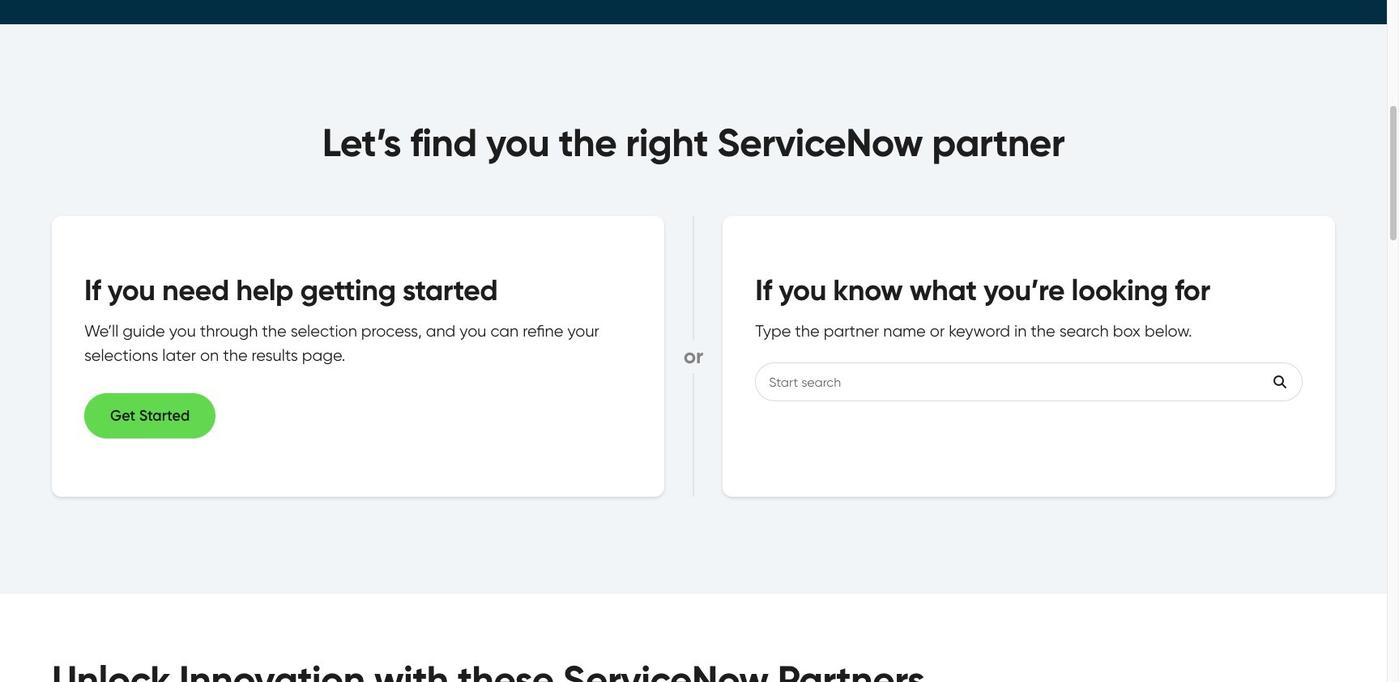 Task type: vqa. For each thing, say whether or not it's contained in the screenshot.
company news
no



Task type: locate. For each thing, give the bounding box(es) containing it.
arc image
[[1256, 16, 1276, 35]]



